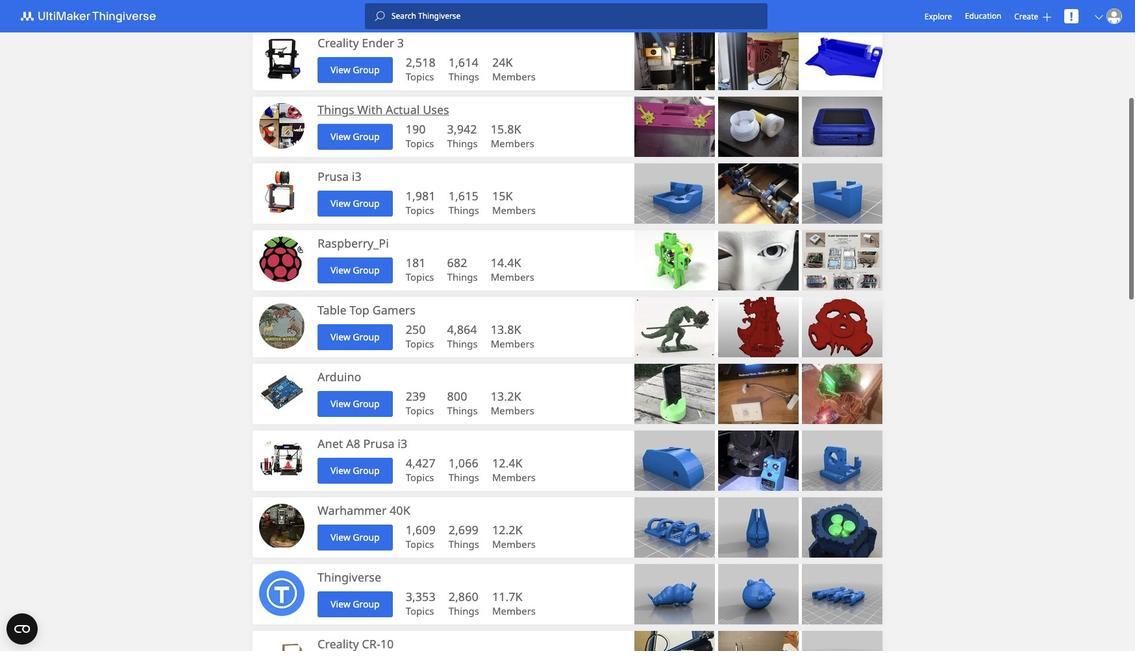 Task type: locate. For each thing, give the bounding box(es) containing it.
view group button down top
[[318, 324, 393, 350]]

1 view from the top
[[331, 64, 350, 76]]

view down table
[[331, 331, 350, 344]]

view group down a8
[[331, 465, 380, 477]]

view group link down "with"
[[318, 124, 393, 150]]

4 topics from the top
[[406, 204, 434, 217]]

topics right search control "icon"
[[406, 3, 434, 16]]

view group for warhammer 40k
[[331, 532, 380, 544]]

topics left 2,860 things
[[406, 605, 434, 618]]

! link
[[1064, 8, 1079, 24]]

view down anet
[[331, 465, 350, 477]]

view for prusa i3
[[331, 197, 350, 210]]

view group link down thingiverse
[[318, 592, 393, 618]]

group for creality ender 3
[[353, 64, 380, 76]]

view group button down "with"
[[318, 124, 393, 150]]

members right 1,066 things
[[492, 471, 536, 484]]

2 view group button from the top
[[318, 124, 393, 150]]

things right 181 topics
[[447, 271, 478, 284]]

1 view group button from the top
[[318, 57, 393, 83]]

5 view group button from the top
[[318, 324, 393, 350]]

181
[[406, 255, 426, 271]]

topics for prusa i3
[[406, 204, 434, 217]]

view group button down a8
[[318, 458, 393, 484]]

view
[[331, 64, 350, 76], [331, 131, 350, 143], [331, 197, 350, 210], [331, 264, 350, 277], [331, 331, 350, 344], [331, 398, 350, 410], [331, 465, 350, 477], [331, 532, 350, 544], [331, 599, 350, 611]]

a8
[[346, 436, 360, 452]]

create button
[[1014, 11, 1051, 22]]

4 view group from the top
[[331, 264, 380, 277]]

members right 4,864 things
[[491, 338, 534, 351]]

things left "with"
[[318, 102, 354, 118]]

actual
[[386, 102, 420, 118]]

3 view from the top
[[331, 197, 350, 210]]

2 group from the top
[[353, 131, 380, 143]]

1,609
[[406, 523, 436, 538]]

view down creality
[[331, 64, 350, 76]]

12.4k
[[492, 456, 523, 471]]

3 view group from the top
[[331, 197, 380, 210]]

3,942 things
[[447, 121, 478, 150]]

arduino
[[318, 369, 361, 385]]

view group link down "arduino"
[[318, 391, 393, 417]]

group down "with"
[[353, 131, 380, 143]]

group down "arduino"
[[353, 398, 380, 410]]

8 group from the top
[[353, 532, 380, 544]]

3 view group button from the top
[[318, 191, 393, 217]]

10 topics from the top
[[406, 605, 434, 618]]

9 view group from the top
[[331, 599, 380, 611]]

0 vertical spatial prusa
[[318, 169, 349, 184]]

3 topics from the top
[[406, 137, 434, 150]]

view group button for table top gamers
[[318, 324, 393, 350]]

group for prusa i3
[[353, 197, 380, 210]]

group down raspberry_pi
[[353, 264, 380, 277]]

0 vertical spatial i3
[[352, 169, 362, 184]]

3 view group link from the top
[[318, 191, 393, 217]]

things down uses
[[447, 137, 478, 150]]

1,981 topics
[[406, 188, 436, 217]]

5 view group link from the top
[[318, 324, 393, 350]]

8 view group from the top
[[331, 532, 380, 544]]

topics up 40k
[[406, 471, 434, 484]]

15k members
[[492, 188, 536, 217]]

Search Thingiverse text field
[[385, 11, 767, 21]]

topics up uses
[[406, 70, 434, 83]]

members for 13.8k
[[491, 338, 534, 351]]

6 view group link from the top
[[318, 391, 393, 417]]

view down prusa i3
[[331, 197, 350, 210]]

topics
[[406, 3, 434, 16], [406, 70, 434, 83], [406, 137, 434, 150], [406, 204, 434, 217], [406, 271, 434, 284], [406, 338, 434, 351], [406, 405, 434, 418], [406, 471, 434, 484], [406, 538, 434, 551], [406, 605, 434, 618]]

view group down top
[[331, 331, 380, 344]]

avatar image for prusa i3
[[259, 170, 305, 216]]

open widget image
[[6, 614, 38, 645]]

view down warhammer
[[331, 532, 350, 544]]

group down prusa i3
[[353, 197, 380, 210]]

239 topics
[[406, 389, 434, 418]]

avatar image for anet a8 prusa i3
[[259, 438, 305, 483]]

1 group from the top
[[353, 64, 380, 76]]

1 view group link from the top
[[318, 57, 393, 83]]

group down anet a8 prusa i3
[[353, 465, 380, 477]]

1 view group from the top
[[331, 64, 380, 76]]

13.2k members
[[491, 389, 534, 418]]

7 view group link from the top
[[318, 458, 393, 484]]

2 view group from the top
[[331, 131, 380, 143]]

6 view from the top
[[331, 398, 350, 410]]

view group button down thingiverse
[[318, 592, 393, 618]]

avatar image for table top gamers
[[259, 304, 305, 349]]

topics inside the '1,981 topics'
[[406, 204, 434, 217]]

members right 2,860 things
[[492, 605, 536, 618]]

group
[[353, 64, 380, 76], [353, 131, 380, 143], [353, 197, 380, 210], [353, 264, 380, 277], [353, 331, 380, 344], [353, 398, 380, 410], [353, 465, 380, 477], [353, 532, 380, 544], [353, 599, 380, 611]]

4,427
[[406, 456, 436, 471]]

view for table top gamers
[[331, 331, 350, 344]]

topics down uses
[[406, 137, 434, 150]]

creality
[[318, 35, 359, 51]]

view for things with actual uses
[[331, 131, 350, 143]]

members right 3,942 things
[[491, 137, 534, 150]]

view group link down a8
[[318, 458, 393, 484]]

view group button down "arduino"
[[318, 391, 393, 417]]

warhammer 40k
[[318, 503, 410, 519]]

2 view from the top
[[331, 131, 350, 143]]

members right 1,614 things
[[492, 70, 536, 83]]

things right 239 topics
[[447, 405, 478, 418]]

682 things
[[447, 255, 478, 284]]

8 topics from the top
[[406, 471, 434, 484]]

6 group from the top
[[353, 398, 380, 410]]

view group for table top gamers
[[331, 331, 380, 344]]

view group link for thingiverse
[[318, 592, 393, 618]]

things
[[449, 3, 479, 16], [449, 70, 479, 83], [318, 102, 354, 118], [447, 137, 478, 150], [449, 204, 479, 217], [447, 271, 478, 284], [447, 338, 478, 351], [447, 405, 478, 418], [449, 471, 479, 484], [449, 538, 479, 551], [449, 605, 479, 618]]

members right 2,699 things
[[492, 538, 536, 551]]

warhammer
[[318, 503, 387, 519]]

topics for warhammer 40k
[[406, 538, 434, 551]]

things right 3,353 topics
[[449, 605, 479, 618]]

24k
[[492, 55, 513, 70]]

2,699
[[449, 523, 478, 538]]

topics inside 3,353 topics
[[406, 605, 434, 618]]

3,353 topics
[[406, 590, 436, 618]]

topics left 682 at the top left of the page
[[406, 271, 434, 284]]

group down creality ender 3 link
[[353, 64, 380, 76]]

view group button down prusa i3
[[318, 191, 393, 217]]

group down thingiverse
[[353, 599, 380, 611]]

view group link down creality ender 3 link
[[318, 57, 393, 83]]

190
[[406, 121, 426, 137]]

members right 682 things
[[491, 271, 534, 284]]

1,981
[[406, 188, 436, 204]]

things left the 15k
[[449, 204, 479, 217]]

3,942
[[447, 121, 477, 137]]

1,609 topics
[[406, 523, 436, 551]]

8 view group link from the top
[[318, 525, 393, 551]]

2 view group link from the top
[[318, 124, 393, 150]]

group down table top gamers
[[353, 331, 380, 344]]

top
[[349, 303, 369, 318]]

1 vertical spatial i3
[[398, 436, 407, 452]]

things right 1,609 topics
[[449, 538, 479, 551]]

190 topics
[[406, 121, 434, 150]]

8 view group button from the top
[[318, 525, 393, 551]]

topics inside 4,427 topics
[[406, 471, 434, 484]]

things for prusa i3
[[449, 204, 479, 217]]

view group down "with"
[[331, 131, 380, 143]]

things for raspberry_pi
[[447, 271, 478, 284]]

view group down creality ender 3 link
[[331, 64, 380, 76]]

things right 250 topics in the left of the page
[[447, 338, 478, 351]]

7 view group button from the top
[[318, 458, 393, 484]]

creality ender 3 link
[[318, 35, 404, 51]]

topics for raspberry_pi
[[406, 271, 434, 284]]

9 view group link from the top
[[318, 592, 393, 618]]

5 topics from the top
[[406, 271, 434, 284]]

members
[[492, 3, 536, 16], [492, 70, 536, 83], [491, 137, 534, 150], [492, 204, 536, 217], [491, 271, 534, 284], [491, 338, 534, 351], [491, 405, 534, 418], [492, 471, 536, 484], [492, 538, 536, 551], [492, 605, 536, 618]]

14.4k members
[[491, 255, 534, 284]]

topics down gamers
[[406, 338, 434, 351]]

view down thingiverse
[[331, 599, 350, 611]]

view group link down raspberry_pi
[[318, 257, 393, 283]]

2 topics from the top
[[406, 70, 434, 83]]

5 view from the top
[[331, 331, 350, 344]]

15.8k members
[[491, 121, 534, 150]]

topics left 800 at the bottom
[[406, 405, 434, 418]]

i3
[[352, 169, 362, 184], [398, 436, 407, 452]]

view down raspberry_pi
[[331, 264, 350, 277]]

view group link for things with actual uses
[[318, 124, 393, 150]]

view group button down raspberry_pi
[[318, 257, 393, 283]]

avatar image for creality ender 3
[[259, 36, 305, 82]]

things for anet a8 prusa i3
[[449, 471, 479, 484]]

table top gamers link
[[318, 303, 415, 318]]

15.8k
[[491, 121, 521, 137]]

13.8k
[[491, 322, 521, 338]]

explore button
[[924, 11, 952, 22]]

2,860
[[449, 590, 478, 605]]

view group button for thingiverse
[[318, 592, 393, 618]]

topics for creality ender 3
[[406, 70, 434, 83]]

members right 1,615 things
[[492, 204, 536, 217]]

search control image
[[375, 11, 385, 21]]

1,066
[[449, 456, 478, 471]]

5 group from the top
[[353, 331, 380, 344]]

thingiverse
[[318, 570, 381, 586]]

9 view from the top
[[331, 599, 350, 611]]

9 view group button from the top
[[318, 592, 393, 618]]

8 view from the top
[[331, 532, 350, 544]]

view for anet a8 prusa i3
[[331, 465, 350, 477]]

9 group from the top
[[353, 599, 380, 611]]

group down "warhammer 40k" link
[[353, 532, 380, 544]]

682
[[447, 255, 467, 271]]

view group down prusa i3
[[331, 197, 380, 210]]

members right 800 things
[[491, 405, 534, 418]]

view group button down warhammer
[[318, 525, 393, 551]]

4 group from the top
[[353, 264, 380, 277]]

members for 12.2k
[[492, 538, 536, 551]]

anet
[[318, 436, 343, 452]]

view group link down warhammer
[[318, 525, 393, 551]]

topics inside 1,609 topics
[[406, 538, 434, 551]]

view group down "arduino"
[[331, 398, 380, 410]]

topics left 1,615 things
[[406, 204, 434, 217]]

ender
[[362, 35, 394, 51]]

view group
[[331, 64, 380, 76], [331, 131, 380, 143], [331, 197, 380, 210], [331, 264, 380, 277], [331, 331, 380, 344], [331, 398, 380, 410], [331, 465, 380, 477], [331, 532, 380, 544], [331, 599, 380, 611]]

7 view from the top
[[331, 465, 350, 477]]

6 topics from the top
[[406, 338, 434, 351]]

9 topics from the top
[[406, 538, 434, 551]]

view group link down prusa i3
[[318, 191, 393, 217]]

view for warhammer 40k
[[331, 532, 350, 544]]

creality ender 3
[[318, 35, 404, 51]]

members for 24k
[[492, 70, 536, 83]]

1 vertical spatial prusa
[[363, 436, 395, 452]]

view group button for anet a8 prusa i3
[[318, 458, 393, 484]]

create
[[1014, 11, 1038, 22]]

7 view group from the top
[[331, 465, 380, 477]]

view group for creality ender 3
[[331, 64, 380, 76]]

4 view group button from the top
[[318, 257, 393, 283]]

view group link for warhammer 40k
[[318, 525, 393, 551]]

view up the prusa i3 link
[[331, 131, 350, 143]]

view group down warhammer
[[331, 532, 380, 544]]

view group link down top
[[318, 324, 393, 350]]

view down arduino link
[[331, 398, 350, 410]]

view group button
[[318, 57, 393, 83], [318, 124, 393, 150], [318, 191, 393, 217], [318, 257, 393, 283], [318, 324, 393, 350], [318, 391, 393, 417], [318, 458, 393, 484], [318, 525, 393, 551], [318, 592, 393, 618]]

5 view group from the top
[[331, 331, 380, 344]]

view group down thingiverse
[[331, 599, 380, 611]]

7 group from the top
[[353, 465, 380, 477]]

0 horizontal spatial i3
[[352, 169, 362, 184]]

topics down 40k
[[406, 538, 434, 551]]

2,518 topics
[[406, 55, 436, 83]]

4 view group link from the top
[[318, 257, 393, 283]]

view group button down creality ender 3 link
[[318, 57, 393, 83]]

13.2k
[[491, 389, 521, 405]]

topics link
[[406, 0, 436, 17]]

things left 24k
[[449, 70, 479, 83]]

prusa
[[318, 169, 349, 184], [363, 436, 395, 452]]

3 group from the top
[[353, 197, 380, 210]]

view group button for arduino
[[318, 391, 393, 417]]

avatar image
[[1106, 8, 1122, 24], [259, 36, 305, 82], [259, 103, 305, 149], [259, 170, 305, 216], [259, 237, 305, 282], [259, 304, 305, 349], [259, 371, 305, 416], [259, 438, 305, 483], [259, 505, 305, 550], [259, 571, 305, 617]]

things for things with actual uses
[[447, 137, 478, 150]]

plusicon image
[[1043, 13, 1051, 21]]

4,427 topics
[[406, 456, 436, 484]]

anet a8 prusa i3
[[318, 436, 407, 452]]

things right 4,427 topics
[[449, 471, 479, 484]]

view group button for warhammer 40k
[[318, 525, 393, 551]]

6 view group button from the top
[[318, 391, 393, 417]]

view group link
[[318, 57, 393, 83], [318, 124, 393, 150], [318, 191, 393, 217], [318, 257, 393, 283], [318, 324, 393, 350], [318, 391, 393, 417], [318, 458, 393, 484], [318, 525, 393, 551], [318, 592, 393, 618]]

4 view from the top
[[331, 264, 350, 277]]

topics inside 2,518 topics
[[406, 70, 434, 83]]

view group down raspberry_pi
[[331, 264, 380, 277]]

6 view group from the top
[[331, 398, 380, 410]]

7 topics from the top
[[406, 405, 434, 418]]



Task type: describe. For each thing, give the bounding box(es) containing it.
things with actual uses
[[318, 102, 449, 118]]

view group button for raspberry_pi
[[318, 257, 393, 283]]

1,615
[[449, 188, 478, 204]]

view group button for creality ender 3
[[318, 57, 393, 83]]

800 things
[[447, 389, 478, 418]]

!
[[1070, 8, 1073, 24]]

12.4k members
[[492, 456, 536, 484]]

topics for thingiverse
[[406, 605, 434, 618]]

group for thingiverse
[[353, 599, 380, 611]]

group for raspberry_pi
[[353, 264, 380, 277]]

view group for arduino
[[331, 398, 380, 410]]

800
[[447, 389, 467, 405]]

things for table top gamers
[[447, 338, 478, 351]]

2,518
[[406, 55, 436, 70]]

14.4k
[[491, 255, 521, 271]]

arduino link
[[318, 369, 361, 385]]

things link
[[449, 0, 479, 17]]

avatar image for arduino
[[259, 371, 305, 416]]

15k
[[492, 188, 513, 204]]

view group for prusa i3
[[331, 197, 380, 210]]

view for thingiverse
[[331, 599, 350, 611]]

education link
[[965, 9, 1001, 23]]

view group link for arduino
[[318, 391, 393, 417]]

avatar image for raspberry_pi
[[259, 237, 305, 282]]

group for things with actual uses
[[353, 131, 380, 143]]

table
[[318, 303, 346, 318]]

view for arduino
[[331, 398, 350, 410]]

2,860 things
[[449, 590, 479, 618]]

12.2k members
[[492, 523, 536, 551]]

things with actual uses link
[[318, 102, 449, 118]]

11.7k members
[[492, 590, 536, 618]]

181 topics
[[406, 255, 434, 284]]

12.2k
[[492, 523, 523, 538]]

239
[[406, 389, 426, 405]]

view group link for raspberry_pi
[[318, 257, 393, 283]]

things right 'topics' link
[[449, 3, 479, 16]]

view group link for creality ender 3
[[318, 57, 393, 83]]

things for thingiverse
[[449, 605, 479, 618]]

0 horizontal spatial prusa
[[318, 169, 349, 184]]

group for table top gamers
[[353, 331, 380, 344]]

with
[[357, 102, 383, 118]]

topics for arduino
[[406, 405, 434, 418]]

things for warhammer 40k
[[449, 538, 479, 551]]

view for creality ender 3
[[331, 64, 350, 76]]

group for anet a8 prusa i3
[[353, 465, 380, 477]]

1 topics from the top
[[406, 3, 434, 16]]

members for 15k
[[492, 204, 536, 217]]

thingiverse link
[[318, 570, 381, 586]]

raspberry_pi link
[[318, 236, 389, 251]]

40k
[[390, 503, 410, 519]]

1 horizontal spatial prusa
[[363, 436, 395, 452]]

topics for things with actual uses
[[406, 137, 434, 150]]

topics for table top gamers
[[406, 338, 434, 351]]

view group for anet a8 prusa i3
[[331, 465, 380, 477]]

anet a8 prusa i3 link
[[318, 436, 407, 452]]

avatar image for warhammer 40k
[[259, 505, 305, 550]]

members for 15.8k
[[491, 137, 534, 150]]

250
[[406, 322, 426, 338]]

24k members
[[492, 55, 536, 83]]

things for arduino
[[447, 405, 478, 418]]

11.7k
[[492, 590, 523, 605]]

group for arduino
[[353, 398, 380, 410]]

group for warhammer 40k
[[353, 532, 380, 544]]

members for 13.2k
[[491, 405, 534, 418]]

1 horizontal spatial i3
[[398, 436, 407, 452]]

uses
[[423, 102, 449, 118]]

1,614
[[449, 55, 478, 70]]

gamers
[[372, 303, 415, 318]]

view group link for prusa i3
[[318, 191, 393, 217]]

view group button for things with actual uses
[[318, 124, 393, 150]]

education
[[965, 10, 1001, 21]]

4,864
[[447, 322, 477, 338]]

view for raspberry_pi
[[331, 264, 350, 277]]

1,066 things
[[449, 456, 479, 484]]

view group button for prusa i3
[[318, 191, 393, 217]]

3
[[397, 35, 404, 51]]

makerbot logo image
[[13, 8, 171, 24]]

4,864 things
[[447, 322, 478, 351]]

raspberry_pi
[[318, 236, 389, 251]]

prusa i3
[[318, 169, 362, 184]]

view group for thingiverse
[[331, 599, 380, 611]]

members for 14.4k
[[491, 271, 534, 284]]

topics for anet a8 prusa i3
[[406, 471, 434, 484]]

250 topics
[[406, 322, 434, 351]]

members right things link
[[492, 3, 536, 16]]

2,699 things
[[449, 523, 479, 551]]

3,353
[[406, 590, 436, 605]]

view group for raspberry_pi
[[331, 264, 380, 277]]

things for creality ender 3
[[449, 70, 479, 83]]

view group for things with actual uses
[[331, 131, 380, 143]]

members for 12.4k
[[492, 471, 536, 484]]

view group link for anet a8 prusa i3
[[318, 458, 393, 484]]

warhammer 40k link
[[318, 503, 410, 519]]

table top gamers
[[318, 303, 415, 318]]

1,614 things
[[449, 55, 479, 83]]

members for 11.7k
[[492, 605, 536, 618]]

1,615 things
[[449, 188, 479, 217]]

view group link for table top gamers
[[318, 324, 393, 350]]

prusa i3 link
[[318, 169, 362, 184]]

avatar image for things with actual uses
[[259, 103, 305, 149]]

13.8k members
[[491, 322, 534, 351]]

members link
[[492, 0, 536, 17]]

avatar image for thingiverse
[[259, 571, 305, 617]]

explore
[[924, 11, 952, 22]]



Task type: vqa. For each thing, say whether or not it's contained in the screenshot.
'Thumbnail representing Cable Organizer' in the bottom left of the page
no



